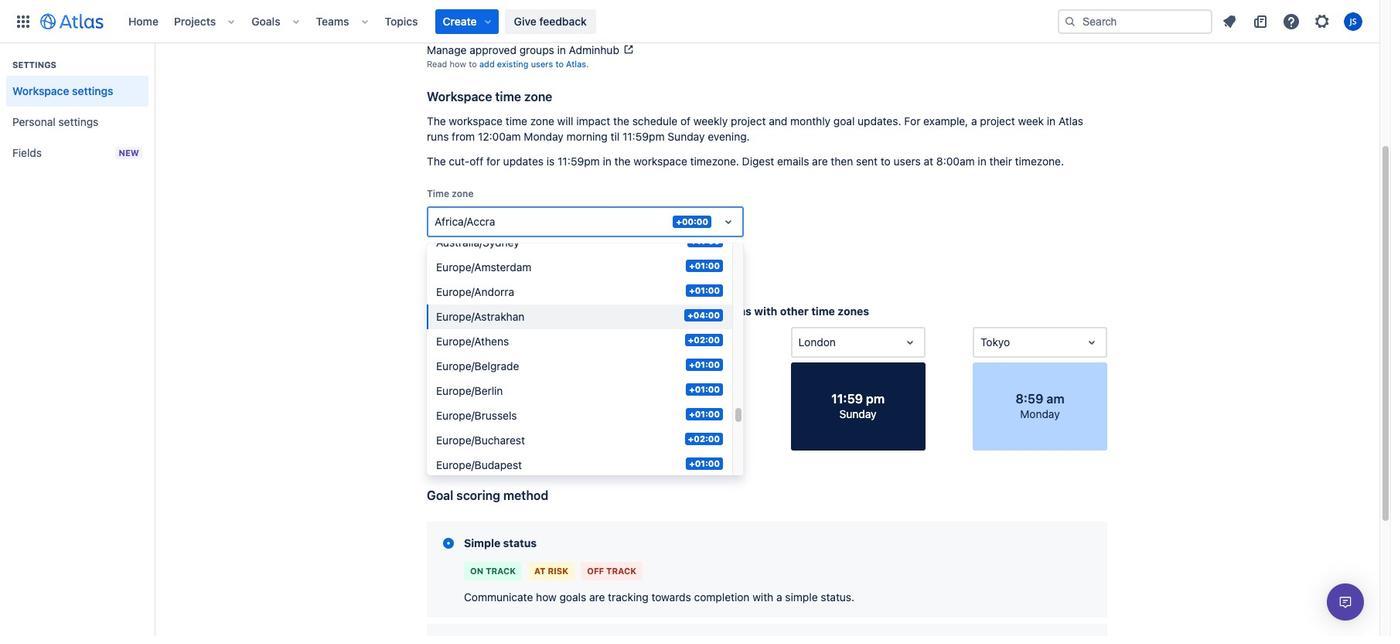 Task type: vqa. For each thing, say whether or not it's contained in the screenshot.
'menu'
no



Task type: describe. For each thing, give the bounding box(es) containing it.
at
[[535, 566, 546, 576]]

+01:00 for europe/andorra
[[689, 285, 720, 295]]

0 horizontal spatial of
[[575, 244, 584, 254]]

simple status
[[464, 537, 537, 550]]

12:00am
[[478, 130, 521, 143]]

pm for 11:59 pm
[[866, 392, 885, 406]]

goals
[[252, 14, 280, 27]]

europe/amsterdam
[[436, 261, 532, 274]]

2 vertical spatial zone
[[452, 188, 474, 200]]

personal settings link
[[6, 107, 149, 138]]

morning
[[567, 130, 608, 143]]

of inside the workspace time zone will impact the schedule of weekly project and monthly goal updates. for example, a project week in atlas runs from 12:00am monday morning til 11:59pm sunday evening.
[[681, 114, 691, 128]]

the for the workspace time zone will impact the schedule of weekly project and monthly goal updates. for example, a project week in atlas runs from 12:00am monday morning til 11:59pm sunday evening.
[[427, 114, 446, 128]]

help image
[[1283, 12, 1301, 31]]

workspace for changes will be applied for all users of this workspace
[[603, 244, 647, 254]]

for
[[904, 114, 921, 128]]

settings
[[12, 60, 57, 70]]

+01:00 for europe/belgrade
[[689, 360, 720, 370]]

1 vertical spatial a
[[777, 591, 783, 604]]

workspace inside the workspace time zone will impact the schedule of weekly project and monthly goal updates. for example, a project week in atlas runs from 12:00am monday morning til 11:59pm sunday evening.
[[449, 114, 503, 128]]

banner containing home
[[0, 0, 1380, 43]]

be
[[481, 244, 491, 254]]

0 horizontal spatial will
[[465, 244, 478, 254]]

europe/brussels
[[436, 409, 517, 422]]

existing
[[497, 59, 529, 69]]

email
[[512, 25, 533, 35]]

create
[[443, 14, 477, 27]]

can
[[661, 25, 675, 35]]

add existing users to atlas. link
[[480, 59, 589, 69]]

updates.
[[858, 114, 902, 128]]

europe/astrakhan
[[436, 310, 525, 323]]

projects
[[174, 14, 216, 27]]

1 timezone. from the left
[[690, 155, 739, 168]]

manage for manage approved domains in adminhub anyone with verified email addresses with these domains can
[[427, 9, 467, 22]]

0 horizontal spatial are
[[589, 591, 605, 604]]

evening.
[[708, 130, 750, 143]]

projects link
[[169, 9, 221, 34]]

monday inside the workspace time zone will impact the schedule of weekly project and monthly goal updates. for example, a project week in atlas runs from 12:00am monday morning til 11:59pm sunday evening.
[[524, 130, 564, 143]]

sunday left cut
[[558, 305, 598, 318]]

a inside the workspace time zone will impact the schedule of weekly project and monthly goal updates. for example, a project week in atlas runs from 12:00am monday morning til 11:59pm sunday evening.
[[972, 114, 977, 128]]

adminhub for domains
[[577, 9, 627, 22]]

weekly
[[694, 114, 728, 128]]

angeles
[[455, 336, 495, 349]]

teams link
[[311, 9, 354, 34]]

sunday for 7:59 pm
[[658, 408, 695, 421]]

changes
[[427, 244, 463, 254]]

goal scoring method
[[427, 489, 549, 503]]

manage approved groups in adminhub link
[[427, 43, 635, 56]]

australia/sydney
[[436, 236, 520, 249]]

+00:00
[[676, 217, 709, 227]]

europe/belgrade
[[436, 360, 519, 373]]

time zone
[[427, 188, 474, 200]]

with right anyone
[[460, 25, 477, 35]]

workspace for workspace time zone
[[427, 90, 492, 104]]

+01:00 for europe/brussels
[[689, 409, 720, 419]]

teams
[[316, 14, 349, 27]]

7:59 pm sunday
[[652, 392, 701, 421]]

0 horizontal spatial off
[[470, 155, 484, 168]]

how for goals
[[536, 591, 557, 604]]

+02:00 for europe/bucharest
[[688, 434, 720, 444]]

completion
[[694, 591, 750, 604]]

0 horizontal spatial to
[[469, 59, 477, 69]]

impact
[[576, 114, 611, 128]]

this
[[586, 244, 601, 254]]

4:59 pm sunday
[[469, 392, 519, 421]]

in down addresses
[[557, 43, 566, 56]]

0 horizontal spatial domains
[[520, 9, 562, 22]]

open image for 7:59 pm
[[719, 333, 737, 352]]

emails
[[777, 155, 809, 168]]

time inside the workspace time zone will impact the schedule of weekly project and monthly goal updates. for example, a project week in atlas runs from 12:00am monday morning til 11:59pm sunday evening.
[[506, 114, 528, 128]]

the cut-off for updates is 11:59pm in the workspace timezone. digest emails are then sent to users at 8:00am in their timezone.
[[427, 155, 1064, 168]]

manage approved domains in adminhub anyone with verified email addresses with these domains can
[[427, 9, 678, 35]]

sent
[[856, 155, 878, 168]]

workspace settings
[[12, 84, 113, 97]]

11:59
[[832, 392, 863, 406]]

open intercom messenger image
[[1337, 593, 1355, 612]]

open image
[[1083, 333, 1101, 352]]

aligns
[[720, 305, 752, 318]]

+01:00 for europe/budapest
[[689, 459, 720, 469]]

zone inside the workspace time zone will impact the schedule of weekly project and monthly goal updates. for example, a project week in atlas runs from 12:00am monday morning til 11:59pm sunday evening.
[[530, 114, 555, 128]]

1 vertical spatial for
[[526, 244, 537, 254]]

1 vertical spatial domains
[[624, 25, 658, 35]]

in right cut
[[639, 305, 649, 318]]

give
[[514, 14, 537, 27]]

europe/andorra
[[436, 285, 515, 299]]

read
[[427, 59, 447, 69]]

in left their
[[978, 155, 987, 168]]

communicate
[[464, 591, 533, 604]]

give feedback button
[[505, 9, 596, 34]]

8:00am
[[937, 155, 975, 168]]

off
[[587, 566, 604, 576]]

create button
[[435, 9, 499, 34]]

1 horizontal spatial to
[[556, 59, 564, 69]]

on
[[470, 566, 484, 576]]

11:59 pm sunday
[[832, 392, 885, 421]]

week
[[1018, 114, 1044, 128]]

notifications image
[[1221, 12, 1239, 31]]

their
[[990, 155, 1012, 168]]

2 vertical spatial users
[[551, 244, 573, 254]]

approved for groups
[[470, 43, 517, 56]]

1 horizontal spatial 11:59pm
[[558, 155, 600, 168]]

2 project from the left
[[980, 114, 1015, 128]]

save
[[436, 268, 461, 281]]

sunday for 11:59 pm
[[840, 408, 877, 421]]

off track
[[587, 566, 637, 576]]

personal settings
[[12, 115, 98, 128]]

workspace for the cut-off for updates is 11:59pm in the workspace timezone. digest emails are then sent to users at 8:00am in their timezone.
[[634, 155, 688, 168]]

is
[[547, 155, 555, 168]]

zones
[[838, 305, 870, 318]]

from
[[452, 130, 475, 143]]

at
[[924, 155, 934, 168]]

+01:00 for europe/amsterdam
[[689, 261, 720, 271]]

communicate how goals are tracking towards completion with a simple status.
[[464, 591, 855, 604]]

scoring
[[457, 489, 500, 503]]

risk
[[548, 566, 569, 576]]

feedback
[[540, 14, 587, 27]]

read how to add existing users to atlas.
[[427, 59, 589, 69]]

with left simple
[[753, 591, 774, 604]]

europe/athens
[[436, 335, 509, 348]]

manage for manage approved groups in adminhub
[[427, 43, 467, 56]]

cancel button
[[476, 262, 530, 287]]

atlas
[[1059, 114, 1084, 128]]

1 horizontal spatial africa/accra
[[651, 305, 717, 318]]



Task type: locate. For each thing, give the bounding box(es) containing it.
off down from
[[470, 155, 484, 168]]

users
[[531, 59, 553, 69], [894, 155, 921, 168], [551, 244, 573, 254]]

project up evening.
[[731, 114, 766, 128]]

and
[[769, 114, 788, 128]]

for down 12:00am
[[487, 155, 500, 168]]

2 vertical spatial how
[[536, 591, 557, 604]]

for left all
[[526, 244, 537, 254]]

1 vertical spatial off
[[621, 305, 636, 318]]

+02:00 down +04:00
[[688, 335, 720, 345]]

0 vertical spatial for
[[487, 155, 500, 168]]

0 vertical spatial how
[[450, 59, 466, 69]]

2 horizontal spatial pm
[[866, 392, 885, 406]]

1 horizontal spatial are
[[812, 155, 828, 168]]

time
[[427, 188, 449, 200]]

pm right 4:59
[[500, 392, 519, 406]]

to right sent at the right top of the page
[[881, 155, 891, 168]]

2 approved from the top
[[470, 43, 517, 56]]

2 the from the top
[[427, 155, 446, 168]]

method
[[503, 489, 549, 503]]

adminhub up "atlas."
[[569, 43, 620, 56]]

3 pm from the left
[[866, 392, 885, 406]]

0 vertical spatial settings
[[72, 84, 113, 97]]

workspace down the schedule
[[634, 155, 688, 168]]

track for on track
[[486, 566, 516, 576]]

the
[[427, 114, 446, 128], [427, 155, 446, 168]]

0 vertical spatial domains
[[520, 9, 562, 22]]

8:59 am monday
[[1016, 392, 1065, 421]]

+02:00 down 7:59 pm sunday
[[688, 434, 720, 444]]

0 vertical spatial approved
[[470, 9, 517, 22]]

an external link image
[[622, 43, 635, 56]]

all
[[539, 244, 548, 254]]

account image
[[1344, 12, 1363, 31]]

monthly
[[791, 114, 831, 128]]

0 vertical spatial africa/accra
[[435, 215, 495, 228]]

the left cut-
[[427, 155, 446, 168]]

topics link
[[380, 9, 423, 34]]

digest
[[742, 155, 775, 168]]

0 horizontal spatial track
[[486, 566, 516, 576]]

1 vertical spatial will
[[465, 244, 478, 254]]

with left the these
[[580, 25, 597, 35]]

monday up is
[[524, 130, 564, 143]]

1 vertical spatial +02:00
[[688, 434, 720, 444]]

2 timezone. from the left
[[1015, 155, 1064, 168]]

switch to... image
[[14, 12, 32, 31]]

london
[[799, 336, 836, 349]]

0 vertical spatial 11:59pm
[[623, 130, 665, 143]]

in down til
[[603, 155, 612, 168]]

1 vertical spatial africa/accra
[[651, 305, 717, 318]]

search image
[[1064, 15, 1077, 27]]

1 manage from the top
[[427, 9, 467, 22]]

workspace down "settings"
[[12, 84, 69, 97]]

timezone. right their
[[1015, 155, 1064, 168]]

0 horizontal spatial africa/accra
[[435, 215, 495, 228]]

8:59
[[1016, 392, 1044, 406]]

settings for personal settings
[[58, 115, 98, 128]]

tracking
[[608, 591, 649, 604]]

1 vertical spatial users
[[894, 155, 921, 168]]

then
[[831, 155, 853, 168]]

of
[[681, 114, 691, 128], [575, 244, 584, 254]]

1 horizontal spatial monday
[[1020, 408, 1060, 421]]

0 horizontal spatial project
[[731, 114, 766, 128]]

settings up the personal settings link
[[72, 84, 113, 97]]

users down groups in the top left of the page
[[531, 59, 553, 69]]

1 pm from the left
[[500, 392, 519, 406]]

timezone.
[[690, 155, 739, 168], [1015, 155, 1064, 168]]

manage inside manage approved domains in adminhub anyone with verified email addresses with these domains can
[[427, 9, 467, 22]]

sunday
[[668, 130, 705, 143], [558, 305, 598, 318], [476, 408, 513, 421], [658, 408, 695, 421], [840, 408, 877, 421]]

sunday inside 7:59 pm sunday
[[658, 408, 695, 421]]

atlas.
[[566, 59, 589, 69]]

top element
[[9, 0, 1058, 43]]

users right all
[[551, 244, 573, 254]]

schedule
[[633, 114, 678, 128]]

2 track from the left
[[607, 566, 637, 576]]

are right goals
[[589, 591, 605, 604]]

how right read on the top of page
[[450, 59, 466, 69]]

0 vertical spatial monday
[[524, 130, 564, 143]]

los
[[435, 336, 452, 349]]

1 vertical spatial the
[[427, 155, 446, 168]]

+01:00
[[689, 261, 720, 271], [689, 285, 720, 295], [689, 360, 720, 370], [689, 384, 720, 394], [689, 409, 720, 419], [689, 459, 720, 469]]

0 vertical spatial +02:00
[[688, 335, 720, 345]]

how left goals
[[536, 591, 557, 604]]

will left be
[[465, 244, 478, 254]]

1 horizontal spatial a
[[972, 114, 977, 128]]

for
[[487, 155, 500, 168], [526, 244, 537, 254]]

2 +01:00 from the top
[[689, 285, 720, 295]]

workspace settings link
[[6, 76, 149, 107]]

0 vertical spatial are
[[812, 155, 828, 168]]

of left weekly
[[681, 114, 691, 128]]

workspace
[[449, 114, 503, 128], [634, 155, 688, 168], [603, 244, 647, 254]]

add
[[480, 59, 495, 69]]

0 vertical spatial time
[[495, 90, 521, 104]]

1 vertical spatial zone
[[530, 114, 555, 128]]

1 horizontal spatial pm
[[682, 392, 701, 406]]

1 vertical spatial 11:59pm
[[558, 155, 600, 168]]

los angeles
[[435, 336, 495, 349]]

0 horizontal spatial monday
[[524, 130, 564, 143]]

1 horizontal spatial will
[[557, 114, 574, 128]]

verified
[[479, 25, 509, 35]]

settings for workspace settings
[[72, 84, 113, 97]]

+02:00
[[688, 335, 720, 345], [688, 434, 720, 444]]

1 horizontal spatial workspace
[[427, 90, 492, 104]]

0 horizontal spatial a
[[777, 591, 783, 604]]

sunday inside 4:59 pm sunday
[[476, 408, 513, 421]]

settings down workspace settings link
[[58, 115, 98, 128]]

home link
[[124, 9, 163, 34]]

will up morning
[[557, 114, 574, 128]]

sunday inside the workspace time zone will impact the schedule of weekly project and monthly goal updates. for example, a project week in atlas runs from 12:00am monday morning til 11:59pm sunday evening.
[[668, 130, 705, 143]]

towards
[[652, 591, 691, 604]]

+02:00 for europe/athens
[[688, 335, 720, 345]]

1 horizontal spatial track
[[607, 566, 637, 576]]

pm right 11:59 at the right of the page
[[866, 392, 885, 406]]

settings image
[[1313, 12, 1332, 31]]

0 vertical spatial manage
[[427, 9, 467, 22]]

workspace
[[12, 84, 69, 97], [427, 90, 492, 104]]

new
[[119, 148, 139, 158]]

2 vertical spatial 11:59pm
[[510, 305, 556, 318]]

here's
[[427, 305, 462, 318]]

manage up anyone
[[427, 9, 467, 22]]

1 vertical spatial monday
[[1020, 408, 1060, 421]]

the inside the workspace time zone will impact the schedule of weekly project and monthly goal updates. for example, a project week in atlas runs from 12:00am monday morning til 11:59pm sunday evening.
[[427, 114, 446, 128]]

goal
[[834, 114, 855, 128]]

0 vertical spatial workspace
[[449, 114, 503, 128]]

the down til
[[615, 155, 631, 168]]

1 project from the left
[[731, 114, 766, 128]]

settings
[[72, 84, 113, 97], [58, 115, 98, 128]]

open image for 11:59 pm
[[901, 333, 919, 352]]

off right cut
[[621, 305, 636, 318]]

sunday down 11:59 at the right of the page
[[840, 408, 877, 421]]

sunday down weekly
[[668, 130, 705, 143]]

1 horizontal spatial off
[[621, 305, 636, 318]]

track for off track
[[607, 566, 637, 576]]

will inside the workspace time zone will impact the schedule of weekly project and monthly goal updates. for example, a project week in atlas runs from 12:00am monday morning til 11:59pm sunday evening.
[[557, 114, 574, 128]]

11:59pm down cancel button
[[510, 305, 556, 318]]

1 vertical spatial of
[[575, 244, 584, 254]]

4 +01:00 from the top
[[689, 384, 720, 394]]

2 manage from the top
[[427, 43, 467, 56]]

project left week
[[980, 114, 1015, 128]]

a right example, in the top right of the page
[[972, 114, 977, 128]]

here's how the 11:59pm sunday cut off in africa/accra aligns with other time zones
[[427, 305, 870, 318]]

workspace up from
[[449, 114, 503, 128]]

None text field
[[435, 214, 438, 230], [799, 335, 802, 350], [981, 335, 984, 350], [435, 214, 438, 230], [799, 335, 802, 350], [981, 335, 984, 350]]

are
[[812, 155, 828, 168], [589, 591, 605, 604]]

a
[[972, 114, 977, 128], [777, 591, 783, 604]]

africa/accra left aligns
[[651, 305, 717, 318]]

0 horizontal spatial 11:59pm
[[510, 305, 556, 318]]

2 pm from the left
[[682, 392, 701, 406]]

zone right time
[[452, 188, 474, 200]]

1 +02:00 from the top
[[688, 335, 720, 345]]

on track
[[470, 566, 516, 576]]

1 vertical spatial the
[[615, 155, 631, 168]]

pm
[[500, 392, 519, 406], [682, 392, 701, 406], [866, 392, 885, 406]]

3 +01:00 from the top
[[689, 360, 720, 370]]

am
[[1047, 392, 1065, 406]]

0 vertical spatial the
[[613, 114, 630, 128]]

monday
[[524, 130, 564, 143], [1020, 408, 1060, 421]]

1 the from the top
[[427, 114, 446, 128]]

workspace time zone
[[427, 90, 553, 104]]

manage approved domains in adminhub link
[[427, 9, 642, 22]]

group containing workspace settings
[[6, 43, 149, 173]]

pm inside 7:59 pm sunday
[[682, 392, 701, 406]]

to left add
[[469, 59, 477, 69]]

anyone
[[427, 25, 457, 35]]

the
[[613, 114, 630, 128], [615, 155, 631, 168], [490, 305, 507, 318]]

0 vertical spatial the
[[427, 114, 446, 128]]

manage
[[427, 9, 467, 22], [427, 43, 467, 56]]

track right on
[[486, 566, 516, 576]]

adminhub for groups
[[569, 43, 620, 56]]

home
[[128, 14, 159, 27]]

1 vertical spatial are
[[589, 591, 605, 604]]

pm right 7:59
[[682, 392, 701, 406]]

0 vertical spatial will
[[557, 114, 574, 128]]

1 approved from the top
[[470, 9, 517, 22]]

adminhub up the these
[[577, 9, 627, 22]]

africa/accra up australia/sydney
[[435, 215, 495, 228]]

0 vertical spatial a
[[972, 114, 977, 128]]

of left this
[[575, 244, 584, 254]]

manage up read on the top of page
[[427, 43, 467, 56]]

+11:00
[[691, 236, 720, 246]]

0 vertical spatial adminhub
[[577, 9, 627, 22]]

time right other
[[812, 305, 835, 318]]

other
[[780, 305, 809, 318]]

1 horizontal spatial domains
[[624, 25, 658, 35]]

1 horizontal spatial of
[[681, 114, 691, 128]]

Search field
[[1058, 9, 1213, 34]]

how for the
[[465, 305, 487, 318]]

users left at
[[894, 155, 921, 168]]

time
[[495, 90, 521, 104], [506, 114, 528, 128], [812, 305, 835, 318]]

1 vertical spatial how
[[465, 305, 487, 318]]

the inside the workspace time zone will impact the schedule of weekly project and monthly goal updates. for example, a project week in atlas runs from 12:00am monday morning til 11:59pm sunday evening.
[[613, 114, 630, 128]]

1 vertical spatial manage
[[427, 43, 467, 56]]

11:59pm down the schedule
[[623, 130, 665, 143]]

sunday down 4:59
[[476, 408, 513, 421]]

workspace right this
[[603, 244, 647, 254]]

+04:00
[[688, 310, 720, 320]]

sunday inside 11:59 pm sunday
[[840, 408, 877, 421]]

in inside the workspace time zone will impact the schedule of weekly project and monthly goal updates. for example, a project week in atlas runs from 12:00am monday morning til 11:59pm sunday evening.
[[1047, 114, 1056, 128]]

workspace down read on the top of page
[[427, 90, 492, 104]]

0 vertical spatial users
[[531, 59, 553, 69]]

the down europe/andorra
[[490, 305, 507, 318]]

adminhub inside manage approved domains in adminhub anyone with verified email addresses with these domains can
[[577, 9, 627, 22]]

the for the cut-off for updates is 11:59pm in the workspace timezone. digest emails are then sent to users at 8:00am in their timezone.
[[427, 155, 446, 168]]

at risk
[[535, 566, 569, 576]]

1 track from the left
[[486, 566, 516, 576]]

the up til
[[613, 114, 630, 128]]

0 horizontal spatial workspace
[[12, 84, 69, 97]]

europe/budapest
[[436, 459, 522, 472]]

0 horizontal spatial for
[[487, 155, 500, 168]]

approved inside manage approved domains in adminhub anyone with verified email addresses with these domains can
[[470, 9, 517, 22]]

manage approved groups in adminhub
[[427, 43, 620, 56]]

1 horizontal spatial project
[[980, 114, 1015, 128]]

1 vertical spatial workspace
[[634, 155, 688, 168]]

to left "atlas."
[[556, 59, 564, 69]]

group
[[6, 43, 149, 173]]

0 vertical spatial zone
[[524, 90, 553, 104]]

banner
[[0, 0, 1380, 43]]

5 +01:00 from the top
[[689, 409, 720, 419]]

sunday down 7:59
[[658, 408, 695, 421]]

goal
[[427, 489, 454, 503]]

sunday for 4:59 pm
[[476, 408, 513, 421]]

groups
[[520, 43, 554, 56]]

1 vertical spatial adminhub
[[569, 43, 620, 56]]

approved for domains
[[470, 9, 517, 22]]

0 vertical spatial off
[[470, 155, 484, 168]]

zone up is
[[530, 114, 555, 128]]

6 +01:00 from the top
[[689, 459, 720, 469]]

1 horizontal spatial timezone.
[[1015, 155, 1064, 168]]

europe/berlin
[[436, 384, 503, 398]]

2 vertical spatial the
[[490, 305, 507, 318]]

cut
[[601, 305, 618, 318]]

with left other
[[754, 305, 778, 318]]

1 horizontal spatial for
[[526, 244, 537, 254]]

zone down add existing users to atlas. link
[[524, 90, 553, 104]]

approved
[[470, 9, 517, 22], [470, 43, 517, 56]]

in up addresses
[[565, 9, 574, 22]]

europe/bucharest
[[436, 434, 525, 447]]

2 +02:00 from the top
[[688, 434, 720, 444]]

0 horizontal spatial pm
[[500, 392, 519, 406]]

2 vertical spatial time
[[812, 305, 835, 318]]

11:59pm inside the workspace time zone will impact the schedule of weekly project and monthly goal updates. for example, a project week in atlas runs from 12:00am monday morning til 11:59pm sunday evening.
[[623, 130, 665, 143]]

pm for 4:59 pm
[[500, 392, 519, 406]]

save button
[[427, 262, 470, 287]]

2 horizontal spatial 11:59pm
[[623, 130, 665, 143]]

approved up add
[[470, 43, 517, 56]]

the up runs
[[427, 114, 446, 128]]

in left atlas
[[1047, 114, 1056, 128]]

workspace for workspace settings
[[12, 84, 69, 97]]

0 horizontal spatial timezone.
[[690, 155, 739, 168]]

give feedback
[[514, 14, 587, 27]]

2 vertical spatial workspace
[[603, 244, 647, 254]]

how for to
[[450, 59, 466, 69]]

pm inside 11:59 pm sunday
[[866, 392, 885, 406]]

runs
[[427, 130, 449, 143]]

pm inside 4:59 pm sunday
[[500, 392, 519, 406]]

open image
[[719, 213, 738, 231], [719, 333, 737, 352], [901, 333, 919, 352]]

pm for 7:59 pm
[[682, 392, 701, 406]]

monday inside 8:59 am monday
[[1020, 408, 1060, 421]]

applied
[[493, 244, 523, 254]]

1 vertical spatial time
[[506, 114, 528, 128]]

time down read how to add existing users to atlas.
[[495, 90, 521, 104]]

+01:00 for europe/berlin
[[689, 384, 720, 394]]

1 +01:00 from the top
[[689, 261, 720, 271]]

time up 12:00am
[[506, 114, 528, 128]]

11:59pm down morning
[[558, 155, 600, 168]]

in
[[565, 9, 574, 22], [557, 43, 566, 56], [1047, 114, 1056, 128], [603, 155, 612, 168], [978, 155, 987, 168], [639, 305, 649, 318]]

2 horizontal spatial to
[[881, 155, 891, 168]]

these
[[599, 25, 622, 35]]

are left then
[[812, 155, 828, 168]]

monday down the 8:59
[[1020, 408, 1060, 421]]

tokyo
[[981, 336, 1010, 349]]

approved up verified on the top of the page
[[470, 9, 517, 22]]

0 vertical spatial of
[[681, 114, 691, 128]]

timezone. down evening.
[[690, 155, 739, 168]]

1 vertical spatial approved
[[470, 43, 517, 56]]

a left simple
[[777, 591, 783, 604]]

track right off
[[607, 566, 637, 576]]

how down europe/andorra
[[465, 305, 487, 318]]

1 vertical spatial settings
[[58, 115, 98, 128]]

in inside manage approved domains in adminhub anyone with verified email addresses with these domains can
[[565, 9, 574, 22]]



